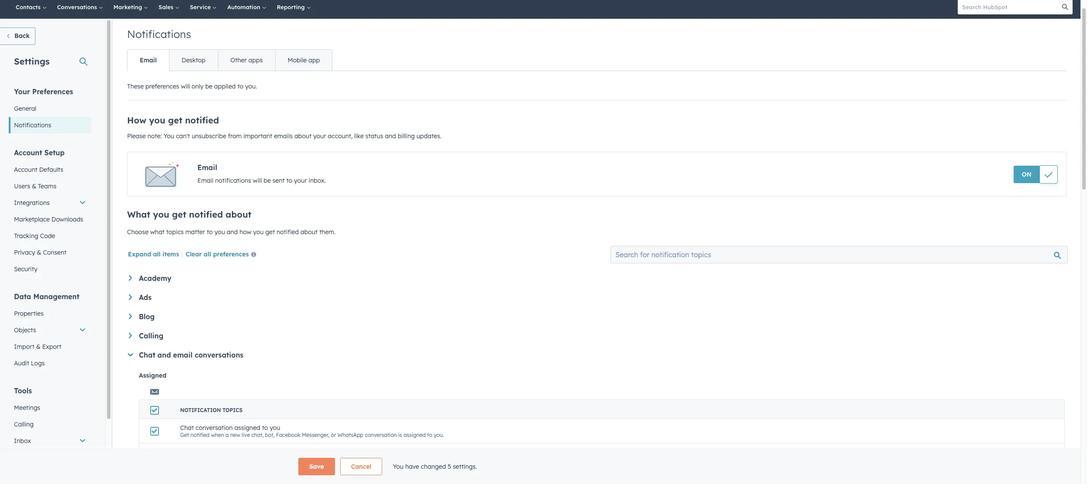 Task type: locate. For each thing, give the bounding box(es) containing it.
0 horizontal spatial whatsapp
[[305, 457, 331, 464]]

caret image left blog
[[129, 314, 132, 320]]

0 vertical spatial a
[[226, 433, 229, 439]]

chat for chat conversation assigned to you get notified when a new live chat, bot, facebook messenger, or whatsapp conversation is assigned to you.
[[180, 425, 194, 433]]

get up matter
[[172, 209, 186, 220]]

security link
[[9, 261, 91, 278]]

preferences right these
[[146, 83, 179, 90]]

a inside 'chat conversation reassigned to you get notified when a chat, facebook messenger, or whatsapp conversation is reassigned to you. note: bots only notify at the point of handoff.'
[[226, 457, 229, 464]]

0 vertical spatial &
[[32, 183, 36, 190]]

0 horizontal spatial you.
[[245, 83, 257, 90]]

you right live
[[270, 425, 280, 433]]

messenger, up save
[[302, 433, 330, 439]]

0 horizontal spatial topics
[[166, 228, 184, 236]]

about right 'emails'
[[295, 132, 312, 140]]

& for consent
[[37, 249, 41, 257]]

get inside 'chat conversation reassigned to you get notified when a chat, facebook messenger, or whatsapp conversation is reassigned to you. note: bots only notify at the point of handoff.'
[[180, 457, 189, 464]]

get
[[180, 433, 189, 439], [180, 457, 189, 464]]

blog
[[139, 313, 155, 322]]

your left the account,
[[313, 132, 326, 140]]

0 vertical spatial whatsapp
[[338, 433, 364, 439]]

clear all preferences button
[[186, 250, 260, 261]]

get for notifications
[[168, 115, 182, 126]]

0 vertical spatial facebook
[[276, 433, 301, 439]]

1 vertical spatial messenger,
[[270, 457, 297, 464]]

account up account defaults
[[14, 149, 42, 157]]

0 vertical spatial get
[[168, 115, 182, 126]]

account for account defaults
[[14, 166, 37, 174]]

can't
[[176, 132, 190, 140]]

teams
[[38, 183, 56, 190]]

1 vertical spatial you
[[393, 464, 404, 471]]

1 vertical spatial notifications
[[14, 121, 51, 129]]

0 vertical spatial and
[[385, 132, 396, 140]]

these preferences will only be applied to you.
[[127, 83, 257, 90]]

1 horizontal spatial chat,
[[251, 433, 264, 439]]

1 vertical spatial email
[[197, 163, 217, 172]]

1 horizontal spatial calling
[[139, 332, 163, 341]]

2 vertical spatial &
[[36, 343, 41, 351]]

1 vertical spatial or
[[299, 457, 304, 464]]

will for be
[[253, 177, 262, 185]]

topics up new
[[223, 408, 243, 414]]

notifications down 'general'
[[14, 121, 51, 129]]

0 horizontal spatial you
[[164, 132, 174, 140]]

import
[[14, 343, 34, 351]]

inbox
[[14, 438, 31, 446]]

0 horizontal spatial calling
[[14, 421, 34, 429]]

chat and email conversations button
[[127, 351, 1065, 360]]

1 a from the top
[[226, 433, 229, 439]]

chat, right live
[[251, 433, 264, 439]]

all left items
[[153, 251, 161, 259]]

mobile app button
[[275, 50, 332, 71]]

bot,
[[265, 433, 275, 439]]

caret image inside ads dropdown button
[[129, 295, 132, 301]]

about up how
[[226, 209, 252, 220]]

import & export
[[14, 343, 61, 351]]

1 vertical spatial caret image
[[129, 333, 132, 339]]

your
[[14, 87, 30, 96]]

calling up inbox
[[14, 421, 34, 429]]

like
[[354, 132, 364, 140]]

your
[[313, 132, 326, 140], [294, 177, 307, 185]]

1 horizontal spatial preferences
[[213, 251, 249, 259]]

1 vertical spatial account
[[14, 166, 37, 174]]

Search for notification topics search field
[[611, 246, 1068, 264]]

back link
[[0, 28, 35, 45]]

tools element
[[9, 387, 91, 485]]

2 account from the top
[[14, 166, 37, 174]]

2 vertical spatial caret image
[[128, 354, 133, 357]]

0 horizontal spatial chat,
[[230, 457, 242, 464]]

0 vertical spatial or
[[331, 433, 336, 439]]

when inside 'chat conversation reassigned to you get notified when a chat, facebook messenger, or whatsapp conversation is reassigned to you. note: bots only notify at the point of handoff.'
[[211, 457, 224, 464]]

updates.
[[417, 132, 442, 140]]

1 horizontal spatial whatsapp
[[338, 433, 364, 439]]

reassigned down live
[[235, 449, 266, 457]]

properties
[[14, 310, 44, 318]]

email left notifications
[[197, 177, 213, 185]]

desktop button
[[169, 50, 218, 71]]

chat conversation assigned to you get notified when a new live chat, bot, facebook messenger, or whatsapp conversation is assigned to you.
[[180, 425, 444, 439]]

1 vertical spatial chat
[[180, 425, 194, 433]]

2 when from the top
[[211, 457, 224, 464]]

integrations button
[[9, 195, 91, 211]]

& right users
[[32, 183, 36, 190]]

caret image inside chat and email conversations dropdown button
[[128, 354, 133, 357]]

1 caret image from the top
[[129, 295, 132, 301]]

1 vertical spatial when
[[211, 457, 224, 464]]

account up users
[[14, 166, 37, 174]]

or
[[331, 433, 336, 439], [299, 457, 304, 464]]

&
[[32, 183, 36, 190], [37, 249, 41, 257], [36, 343, 41, 351]]

or up 'chat conversation reassigned to you get notified when a chat, facebook messenger, or whatsapp conversation is reassigned to you. note: bots only notify at the point of handoff.'
[[331, 433, 336, 439]]

calling
[[139, 332, 163, 341], [14, 421, 34, 429]]

conversation down notification topics
[[196, 425, 233, 433]]

clear all preferences
[[186, 251, 249, 259]]

you. inside 'chat conversation reassigned to you get notified when a chat, facebook messenger, or whatsapp conversation is reassigned to you. note: bots only notify at the point of handoff.'
[[406, 457, 417, 464]]

1 vertical spatial preferences
[[213, 251, 249, 259]]

you up the 'what'
[[153, 209, 169, 220]]

service
[[190, 3, 213, 10]]

0 vertical spatial account
[[14, 149, 42, 157]]

data management element
[[9, 292, 91, 372]]

0 vertical spatial caret image
[[129, 295, 132, 301]]

a inside chat conversation assigned to you get notified when a new live chat, bot, facebook messenger, or whatsapp conversation is assigned to you.
[[226, 433, 229, 439]]

or inside chat conversation assigned to you get notified when a new live chat, bot, facebook messenger, or whatsapp conversation is assigned to you.
[[331, 433, 336, 439]]

about left the them.
[[301, 228, 318, 236]]

data management
[[14, 293, 79, 301]]

caret image left 'ads'
[[129, 295, 132, 301]]

1 horizontal spatial notifications
[[127, 28, 191, 41]]

import & export link
[[9, 339, 91, 356]]

you. right applied
[[245, 83, 257, 90]]

other apps
[[230, 56, 263, 64]]

chat conversation reassigned to you get notified when a chat, facebook messenger, or whatsapp conversation is reassigned to you. note: bots only notify at the point of handoff.
[[180, 449, 531, 464]]

privacy & consent link
[[9, 245, 91, 261]]

2 vertical spatial email
[[197, 177, 213, 185]]

reassigned left have
[[372, 457, 398, 464]]

a for assigned
[[226, 433, 229, 439]]

0 vertical spatial you
[[164, 132, 174, 140]]

2 all from the left
[[204, 251, 211, 259]]

1 horizontal spatial will
[[253, 177, 262, 185]]

you
[[149, 115, 165, 126], [153, 209, 169, 220], [214, 228, 225, 236], [253, 228, 264, 236], [270, 425, 280, 433], [275, 449, 286, 457]]

1 vertical spatial calling
[[14, 421, 34, 429]]

a
[[226, 433, 229, 439], [226, 457, 229, 464]]

be left 'sent'
[[264, 177, 271, 185]]

conversation right save
[[333, 457, 365, 464]]

you inside chat conversation assigned to you get notified when a new live chat, bot, facebook messenger, or whatsapp conversation is assigned to you.
[[270, 425, 280, 433]]

0 vertical spatial get
[[180, 433, 189, 439]]

navigation containing email
[[127, 49, 333, 71]]

get for how you get notified
[[172, 209, 186, 220]]

will left 'sent'
[[253, 177, 262, 185]]

meetings link
[[9, 400, 91, 417]]

tracking
[[14, 232, 38, 240]]

1 horizontal spatial messenger,
[[302, 433, 330, 439]]

or left save
[[299, 457, 304, 464]]

conversation
[[196, 425, 233, 433], [365, 433, 397, 439], [196, 449, 233, 457], [333, 457, 365, 464]]

1 vertical spatial facebook
[[244, 457, 268, 464]]

1 horizontal spatial you.
[[406, 457, 417, 464]]

you left can't
[[164, 132, 174, 140]]

1 vertical spatial your
[[294, 177, 307, 185]]

1 vertical spatial about
[[226, 209, 252, 220]]

your left inbox.
[[294, 177, 307, 185]]

2 vertical spatial and
[[158, 351, 171, 360]]

1 horizontal spatial all
[[204, 251, 211, 259]]

to down bot,
[[268, 449, 274, 457]]

you down chat conversation assigned to you get notified when a new live chat, bot, facebook messenger, or whatsapp conversation is assigned to you.
[[275, 449, 286, 457]]

1 vertical spatial chat,
[[230, 457, 242, 464]]

chat for chat conversation reassigned to you get notified when a chat, facebook messenger, or whatsapp conversation is reassigned to you. note: bots only notify at the point of handoff.
[[180, 449, 194, 457]]

2 horizontal spatial you.
[[434, 433, 444, 439]]

0 vertical spatial your
[[313, 132, 326, 140]]

you left have
[[393, 464, 404, 471]]

and left email
[[158, 351, 171, 360]]

facebook right bot,
[[276, 433, 301, 439]]

topics
[[166, 228, 184, 236], [223, 408, 243, 414]]

account for account setup
[[14, 149, 42, 157]]

chat, down new
[[230, 457, 242, 464]]

search button
[[1058, 0, 1073, 14]]

& right privacy
[[37, 249, 41, 257]]

1 vertical spatial and
[[227, 228, 238, 236]]

caret image
[[129, 276, 132, 281], [129, 333, 132, 339], [128, 354, 133, 357]]

1 horizontal spatial your
[[313, 132, 326, 140]]

1 when from the top
[[211, 433, 224, 439]]

1 horizontal spatial reassigned
[[372, 457, 398, 464]]

navigation
[[127, 49, 333, 71]]

& left the export
[[36, 343, 41, 351]]

and
[[385, 132, 396, 140], [227, 228, 238, 236], [158, 351, 171, 360]]

caret image for calling
[[129, 333, 132, 339]]

messenger, down bot,
[[270, 457, 297, 464]]

0 horizontal spatial notifications
[[14, 121, 51, 129]]

0 vertical spatial topics
[[166, 228, 184, 236]]

messenger,
[[302, 433, 330, 439], [270, 457, 297, 464]]

status
[[366, 132, 383, 140]]

1 horizontal spatial topics
[[223, 408, 243, 414]]

2 vertical spatial about
[[301, 228, 318, 236]]

0 horizontal spatial will
[[181, 83, 190, 90]]

is
[[398, 433, 402, 439], [366, 457, 370, 464]]

email up notifications
[[197, 163, 217, 172]]

audit logs link
[[9, 356, 91, 372]]

changed
[[421, 464, 446, 471]]

reporting link
[[272, 0, 316, 19]]

security
[[14, 266, 37, 274]]

1 all from the left
[[153, 251, 161, 259]]

management
[[33, 293, 79, 301]]

settings
[[14, 56, 50, 67]]

facebook down live
[[244, 457, 268, 464]]

cancel button
[[340, 459, 382, 476]]

1 vertical spatial be
[[264, 177, 271, 185]]

all right clear
[[204, 251, 211, 259]]

all
[[153, 251, 161, 259], [204, 251, 211, 259]]

whatsapp down chat conversation assigned to you get notified when a new live chat, bot, facebook messenger, or whatsapp conversation is assigned to you.
[[305, 457, 331, 464]]

0 horizontal spatial and
[[158, 351, 171, 360]]

and left how
[[227, 228, 238, 236]]

all for clear
[[204, 251, 211, 259]]

be left applied
[[205, 83, 213, 90]]

how
[[240, 228, 251, 236]]

you. up bots
[[434, 433, 444, 439]]

& for export
[[36, 343, 41, 351]]

1 vertical spatial &
[[37, 249, 41, 257]]

1 horizontal spatial only
[[446, 457, 456, 464]]

0 horizontal spatial assigned
[[235, 425, 260, 433]]

ads button
[[129, 294, 1065, 302]]

notified inside 'chat conversation reassigned to you get notified when a chat, facebook messenger, or whatsapp conversation is reassigned to you. note: bots only notify at the point of handoff.'
[[191, 457, 210, 464]]

2 a from the top
[[226, 457, 229, 464]]

1 vertical spatial caret image
[[129, 314, 132, 320]]

caret image for ads
[[129, 295, 132, 301]]

email up these
[[140, 56, 157, 64]]

audit
[[14, 360, 29, 368]]

1 horizontal spatial is
[[398, 433, 402, 439]]

point
[[489, 457, 502, 464]]

2 vertical spatial you.
[[406, 457, 417, 464]]

calling down blog
[[139, 332, 163, 341]]

0 vertical spatial caret image
[[129, 276, 132, 281]]

of
[[504, 457, 509, 464]]

0 vertical spatial preferences
[[146, 83, 179, 90]]

1 vertical spatial get
[[172, 209, 186, 220]]

whatsapp inside 'chat conversation reassigned to you get notified when a chat, facebook messenger, or whatsapp conversation is reassigned to you. note: bots only notify at the point of handoff.'
[[305, 457, 331, 464]]

search image
[[1063, 4, 1069, 10]]

reassigned
[[235, 449, 266, 457], [372, 457, 398, 464]]

important
[[244, 132, 272, 140]]

setup
[[44, 149, 65, 157]]

email notifications will be sent to your inbox.
[[197, 177, 326, 185]]

0 horizontal spatial reassigned
[[235, 449, 266, 457]]

billing
[[398, 132, 415, 140]]

whatsapp up 'chat conversation reassigned to you get notified when a chat, facebook messenger, or whatsapp conversation is reassigned to you. note: bots only notify at the point of handoff.'
[[338, 433, 364, 439]]

get right how
[[265, 228, 275, 236]]

chat inside chat conversation assigned to you get notified when a new live chat, bot, facebook messenger, or whatsapp conversation is assigned to you.
[[180, 425, 194, 433]]

when for reassigned
[[211, 457, 224, 464]]

0 vertical spatial when
[[211, 433, 224, 439]]

them.
[[319, 228, 336, 236]]

0 vertical spatial messenger,
[[302, 433, 330, 439]]

0 horizontal spatial all
[[153, 251, 161, 259]]

topics right the 'what'
[[166, 228, 184, 236]]

1 vertical spatial a
[[226, 457, 229, 464]]

0 vertical spatial will
[[181, 83, 190, 90]]

app
[[309, 56, 320, 64]]

is inside chat conversation assigned to you get notified when a new live chat, bot, facebook messenger, or whatsapp conversation is assigned to you.
[[398, 433, 402, 439]]

you have changed 5 settings.
[[393, 464, 477, 471]]

0 horizontal spatial or
[[299, 457, 304, 464]]

1 account from the top
[[14, 149, 42, 157]]

0 vertical spatial you.
[[245, 83, 257, 90]]

will down desktop button at the top left of the page
[[181, 83, 190, 90]]

0 horizontal spatial be
[[205, 83, 213, 90]]

1 vertical spatial get
[[180, 457, 189, 464]]

when inside chat conversation assigned to you get notified when a new live chat, bot, facebook messenger, or whatsapp conversation is assigned to you.
[[211, 433, 224, 439]]

0 vertical spatial email
[[140, 56, 157, 64]]

caret image inside academy 'dropdown button'
[[129, 276, 132, 281]]

assigned up "note:"
[[404, 433, 426, 439]]

1 horizontal spatial facebook
[[276, 433, 301, 439]]

1 get from the top
[[180, 433, 189, 439]]

marketplace downloads
[[14, 216, 83, 224]]

get inside chat conversation assigned to you get notified when a new live chat, bot, facebook messenger, or whatsapp conversation is assigned to you.
[[180, 433, 189, 439]]

and left billing
[[385, 132, 396, 140]]

caret image inside blog dropdown button
[[129, 314, 132, 320]]

2 get from the top
[[180, 457, 189, 464]]

objects
[[14, 327, 36, 335]]

0 vertical spatial chat,
[[251, 433, 264, 439]]

& inside the data management element
[[36, 343, 41, 351]]

notifications down sales link
[[127, 28, 191, 41]]

2 horizontal spatial and
[[385, 132, 396, 140]]

1 vertical spatial you.
[[434, 433, 444, 439]]

1 vertical spatial only
[[446, 457, 456, 464]]

Search HubSpot search field
[[958, 0, 1065, 14]]

preferences down choose what topics matter to you and how you get notified about them.
[[213, 251, 249, 259]]

2 caret image from the top
[[129, 314, 132, 320]]

2 vertical spatial chat
[[180, 449, 194, 457]]

0 horizontal spatial is
[[366, 457, 370, 464]]

only right bots
[[446, 457, 456, 464]]

preferences inside button
[[213, 251, 249, 259]]

0 vertical spatial chat
[[139, 351, 155, 360]]

users & teams link
[[9, 178, 91, 195]]

clear
[[186, 251, 202, 259]]

caret image
[[129, 295, 132, 301], [129, 314, 132, 320]]

get for chat conversation assigned to you
[[180, 433, 189, 439]]

assigned left bot,
[[235, 425, 260, 433]]

1 vertical spatial is
[[366, 457, 370, 464]]

0 horizontal spatial only
[[192, 83, 204, 90]]

caret image inside the calling dropdown button
[[129, 333, 132, 339]]

only
[[192, 83, 204, 90], [446, 457, 456, 464]]

0 horizontal spatial facebook
[[244, 457, 268, 464]]

chat inside 'chat conversation reassigned to you get notified when a chat, facebook messenger, or whatsapp conversation is reassigned to you. note: bots only notify at the point of handoff.'
[[180, 449, 194, 457]]

all for expand
[[153, 251, 161, 259]]

1 horizontal spatial or
[[331, 433, 336, 439]]

contacts link
[[10, 0, 52, 19]]

chat and email conversations
[[139, 351, 244, 360]]

you. left "note:"
[[406, 457, 417, 464]]

0 horizontal spatial preferences
[[146, 83, 179, 90]]

all inside button
[[204, 251, 211, 259]]

ads
[[139, 294, 152, 302]]

get up can't
[[168, 115, 182, 126]]

1 vertical spatial will
[[253, 177, 262, 185]]

account
[[14, 149, 42, 157], [14, 166, 37, 174]]

only down desktop
[[192, 83, 204, 90]]



Task type: describe. For each thing, give the bounding box(es) containing it.
notifications inside your preferences 'element'
[[14, 121, 51, 129]]

conversations
[[195, 351, 244, 360]]

note:
[[148, 132, 162, 140]]

what
[[150, 228, 165, 236]]

your preferences element
[[9, 87, 91, 134]]

conversation down new
[[196, 449, 233, 457]]

emails
[[274, 132, 293, 140]]

whatsapp inside chat conversation assigned to you get notified when a new live chat, bot, facebook messenger, or whatsapp conversation is assigned to you.
[[338, 433, 364, 439]]

email button
[[128, 50, 169, 71]]

meetings
[[14, 405, 40, 412]]

choose
[[127, 228, 149, 236]]

inbox button
[[9, 433, 91, 450]]

settings.
[[453, 464, 477, 471]]

& for teams
[[32, 183, 36, 190]]

reporting
[[277, 3, 306, 10]]

account defaults link
[[9, 162, 91, 178]]

0 vertical spatial notifications
[[127, 28, 191, 41]]

choose what topics matter to you and how you get notified about them.
[[127, 228, 336, 236]]

sales link
[[153, 0, 185, 19]]

to left have
[[400, 457, 405, 464]]

your preferences
[[14, 87, 73, 96]]

account setup
[[14, 149, 65, 157]]

1 horizontal spatial be
[[264, 177, 271, 185]]

conversations
[[57, 3, 99, 10]]

caret image for academy
[[129, 276, 132, 281]]

account setup element
[[9, 148, 91, 278]]

chat for chat and email conversations
[[139, 351, 155, 360]]

defaults
[[39, 166, 63, 174]]

please
[[127, 132, 146, 140]]

please note: you can't unsubscribe from important emails about your account, like status and billing updates.
[[127, 132, 442, 140]]

general link
[[9, 100, 91, 117]]

a for reassigned
[[226, 457, 229, 464]]

assigned
[[139, 372, 166, 380]]

what you get notified about
[[127, 209, 252, 220]]

integrations
[[14, 199, 50, 207]]

1 horizontal spatial you
[[393, 464, 404, 471]]

messenger, inside 'chat conversation reassigned to you get notified when a chat, facebook messenger, or whatsapp conversation is reassigned to you. note: bots only notify at the point of handoff.'
[[270, 457, 297, 464]]

1 horizontal spatial and
[[227, 228, 238, 236]]

what
[[127, 209, 150, 220]]

tools
[[14, 387, 32, 396]]

tracking code link
[[9, 228, 91, 245]]

handoff.
[[510, 457, 531, 464]]

other apps button
[[218, 50, 275, 71]]

messenger, inside chat conversation assigned to you get notified when a new live chat, bot, facebook messenger, or whatsapp conversation is assigned to you.
[[302, 433, 330, 439]]

code
[[40, 232, 55, 240]]

save
[[309, 464, 324, 471]]

to right live
[[262, 425, 268, 433]]

automation
[[227, 3, 262, 10]]

conversations link
[[52, 0, 108, 19]]

service link
[[185, 0, 222, 19]]

logs
[[31, 360, 45, 368]]

bots
[[433, 457, 444, 464]]

on
[[1022, 171, 1032, 179]]

you up the clear all preferences
[[214, 228, 225, 236]]

new
[[230, 433, 240, 439]]

other
[[230, 56, 247, 64]]

email inside button
[[140, 56, 157, 64]]

to right applied
[[238, 83, 243, 90]]

0 vertical spatial calling
[[139, 332, 163, 341]]

chat, inside 'chat conversation reassigned to you get notified when a chat, facebook messenger, or whatsapp conversation is reassigned to you. note: bots only notify at the point of handoff.'
[[230, 457, 242, 464]]

or inside 'chat conversation reassigned to you get notified when a chat, facebook messenger, or whatsapp conversation is reassigned to you. note: bots only notify at the point of handoff.'
[[299, 457, 304, 464]]

notified inside chat conversation assigned to you get notified when a new live chat, bot, facebook messenger, or whatsapp conversation is assigned to you.
[[191, 433, 210, 439]]

calling inside tools element
[[14, 421, 34, 429]]

data
[[14, 293, 31, 301]]

marketplace downloads link
[[9, 211, 91, 228]]

marketing
[[114, 3, 144, 10]]

notify
[[457, 457, 472, 464]]

1 horizontal spatial assigned
[[404, 433, 426, 439]]

will for only
[[181, 83, 190, 90]]

to right matter
[[207, 228, 213, 236]]

inbox.
[[309, 177, 326, 185]]

expand all items
[[128, 251, 179, 259]]

academy
[[139, 274, 171, 283]]

items
[[162, 251, 179, 259]]

2 vertical spatial get
[[265, 228, 275, 236]]

you inside 'chat conversation reassigned to you get notified when a chat, facebook messenger, or whatsapp conversation is reassigned to you. note: bots only notify at the point of handoff.'
[[275, 449, 286, 457]]

downloads
[[51, 216, 83, 224]]

you. inside chat conversation assigned to you get notified when a new live chat, bot, facebook messenger, or whatsapp conversation is assigned to you.
[[434, 433, 444, 439]]

mobile app
[[288, 56, 320, 64]]

0 vertical spatial only
[[192, 83, 204, 90]]

tracking code
[[14, 232, 55, 240]]

these
[[127, 83, 144, 90]]

get for chat conversation reassigned to you
[[180, 457, 189, 464]]

contacts
[[16, 3, 42, 10]]

mobile
[[288, 56, 307, 64]]

users & teams
[[14, 183, 56, 190]]

general
[[14, 105, 36, 113]]

caret image for blog
[[129, 314, 132, 320]]

at
[[473, 457, 478, 464]]

only inside 'chat conversation reassigned to you get notified when a chat, facebook messenger, or whatsapp conversation is reassigned to you. note: bots only notify at the point of handoff.'
[[446, 457, 456, 464]]

chat, inside chat conversation assigned to you get notified when a new live chat, bot, facebook messenger, or whatsapp conversation is assigned to you.
[[251, 433, 264, 439]]

preferences
[[32, 87, 73, 96]]

cancel
[[351, 464, 372, 471]]

how you get notified
[[127, 115, 219, 126]]

you right how
[[253, 228, 264, 236]]

matter
[[186, 228, 205, 236]]

privacy & consent
[[14, 249, 66, 257]]

conversation up 'chat conversation reassigned to you get notified when a chat, facebook messenger, or whatsapp conversation is reassigned to you. note: bots only notify at the point of handoff.'
[[365, 433, 397, 439]]

when for assigned
[[211, 433, 224, 439]]

have
[[405, 464, 419, 471]]

you up note:
[[149, 115, 165, 126]]

save button
[[298, 459, 335, 476]]

apps
[[249, 56, 263, 64]]

facebook inside 'chat conversation reassigned to you get notified when a chat, facebook messenger, or whatsapp conversation is reassigned to you. note: bots only notify at the point of handoff.'
[[244, 457, 268, 464]]

applied
[[214, 83, 236, 90]]

1 vertical spatial topics
[[223, 408, 243, 414]]

marketing link
[[108, 0, 153, 19]]

0 horizontal spatial your
[[294, 177, 307, 185]]

caret image for chat and email conversations
[[128, 354, 133, 357]]

calling link
[[9, 417, 91, 433]]

to up "note:"
[[427, 433, 432, 439]]

desktop
[[182, 56, 206, 64]]

account defaults
[[14, 166, 63, 174]]

facebook inside chat conversation assigned to you get notified when a new live chat, bot, facebook messenger, or whatsapp conversation is assigned to you.
[[276, 433, 301, 439]]

expand
[[128, 251, 151, 259]]

properties link
[[9, 306, 91, 322]]

0 vertical spatial about
[[295, 132, 312, 140]]

to right 'sent'
[[286, 177, 292, 185]]

marketplace
[[14, 216, 50, 224]]

is inside 'chat conversation reassigned to you get notified when a chat, facebook messenger, or whatsapp conversation is reassigned to you. note: bots only notify at the point of handoff.'
[[366, 457, 370, 464]]

consent
[[43, 249, 66, 257]]

audit logs
[[14, 360, 45, 368]]

notification
[[180, 408, 221, 414]]



Task type: vqa. For each thing, say whether or not it's contained in the screenshot.
left only
yes



